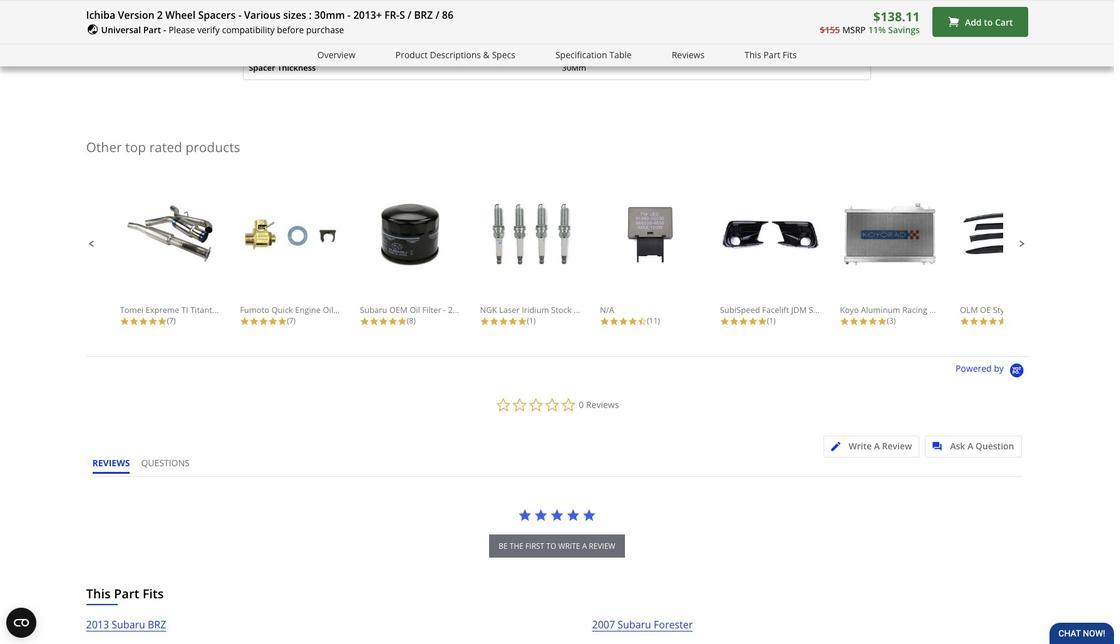 Task type: describe. For each thing, give the bounding box(es) containing it.
this part fits link
[[745, 48, 797, 62]]

olm oe style rain guards -...
[[960, 305, 1071, 316]]

olm oe style rain guards -... link
[[960, 201, 1071, 316]]

guards
[[1032, 305, 1060, 316]]

subaru for 2007 subaru forester
[[618, 618, 652, 632]]

product descriptions & specs link
[[396, 48, 516, 62]]

jdm
[[792, 305, 807, 316]]

before
[[277, 24, 304, 36]]

0 reviews
[[579, 399, 619, 411]]

verify
[[197, 24, 220, 36]]

subaru for 2013 subaru brz
[[112, 618, 145, 632]]

product
[[396, 49, 428, 61]]

open widget image
[[6, 608, 36, 638]]

powered by link
[[956, 363, 1028, 379]]

write no frame image
[[831, 442, 847, 452]]

spacer thickness
[[249, 62, 316, 73]]

oe
[[980, 305, 991, 316]]

cat-
[[229, 305, 244, 316]]

table
[[610, 49, 632, 61]]

1 oil from the left
[[323, 305, 333, 316]]

7 total reviews element for expreme
[[120, 316, 220, 326]]

rain
[[1014, 305, 1030, 316]]

0 vertical spatial brz
[[414, 8, 433, 22]]

spacers
[[198, 8, 236, 22]]

various
[[244, 8, 281, 22]]

(2)
[[1007, 316, 1016, 326]]

products
[[186, 139, 240, 156]]

titantium
[[190, 305, 227, 316]]

first
[[526, 541, 545, 552]]

ngk laser iridium stock heat range... link
[[480, 201, 624, 316]]

1 horizontal spatial subaru
[[360, 305, 387, 316]]

a for write
[[874, 440, 880, 452]]

&
[[483, 49, 490, 61]]

review
[[882, 440, 913, 452]]

0 vertical spatial fits
[[783, 49, 797, 61]]

oem
[[390, 305, 408, 316]]

2013+
[[353, 8, 382, 22]]

ngk
[[480, 305, 497, 316]]

(1) for facelift
[[767, 316, 776, 326]]

half star image
[[638, 317, 647, 326]]

2013 subaru brz
[[86, 618, 166, 632]]

2013 subaru brz link
[[86, 617, 166, 641]]

0 vertical spatial this
[[745, 49, 762, 61]]

please
[[169, 24, 195, 36]]

laser
[[499, 305, 520, 316]]

specification table
[[556, 49, 632, 61]]

1 vertical spatial this part fits
[[86, 586, 164, 603]]

facelift
[[763, 305, 789, 316]]

overview
[[318, 49, 356, 61]]

koyo aluminum racing radiator -... link
[[840, 201, 973, 316]]

subaru oem oil filter - 2015+ wrx
[[360, 305, 491, 316]]

olm
[[960, 305, 978, 316]]

- right the radiator
[[964, 305, 967, 316]]

30mm
[[562, 62, 586, 73]]

ichiba
[[86, 8, 115, 22]]

1 total reviews element for laser
[[480, 316, 580, 326]]

tomei expreme ti titantium cat-back...
[[120, 305, 269, 316]]

ask
[[951, 440, 966, 452]]

(1) for laser
[[527, 316, 536, 326]]

radiator
[[930, 305, 962, 316]]

(7) for expreme
[[167, 316, 176, 326]]

0
[[579, 399, 584, 411]]

universal
[[101, 24, 141, 36]]

n/a link
[[600, 201, 701, 316]]

2 total reviews element
[[960, 316, 1061, 326]]

write a review
[[849, 440, 913, 452]]

engine
[[295, 305, 321, 316]]

$155
[[820, 24, 840, 36]]

wheel
[[165, 8, 196, 22]]

s
[[400, 8, 405, 22]]

- right the guards
[[1062, 305, 1065, 316]]

2 oil from the left
[[410, 305, 420, 316]]

koyo
[[840, 305, 859, 316]]

product descriptions & specs
[[396, 49, 516, 61]]

the
[[510, 541, 524, 552]]

$138.11
[[874, 8, 920, 25]]

0 horizontal spatial brz
[[148, 618, 166, 632]]

11%
[[869, 24, 886, 36]]

1 horizontal spatial to
[[984, 16, 993, 28]]

specification
[[556, 49, 607, 61]]

0 vertical spatial part
[[143, 24, 161, 36]]

purchase
[[306, 24, 344, 36]]

1 total reviews element for facelift
[[720, 316, 821, 326]]

1 vertical spatial 2
[[562, 39, 567, 50]]

1 horizontal spatial style
[[993, 305, 1012, 316]]

rated
[[149, 139, 182, 156]]

- left 2013+ in the top left of the page
[[348, 8, 351, 22]]

ichiba version 2 wheel spacers - various sizes : 30mm - 2013+ fr-s / brz / 86
[[86, 8, 454, 22]]

other top rated products
[[86, 139, 240, 156]]

2 / from the left
[[436, 8, 440, 22]]

overview link
[[318, 48, 356, 62]]

ngk laser iridium stock heat range...
[[480, 305, 624, 316]]

stock
[[551, 305, 572, 316]]



Task type: locate. For each thing, give the bounding box(es) containing it.
brz right s
[[414, 8, 433, 22]]

dialog image
[[933, 442, 949, 452]]

2 horizontal spatial subaru
[[618, 618, 652, 632]]

1 vertical spatial this
[[86, 586, 111, 603]]

oil left drain
[[323, 305, 333, 316]]

0 horizontal spatial to
[[547, 541, 557, 552]]

spacer
[[249, 62, 275, 73]]

universal part - please verify compatibility before purchase
[[101, 24, 344, 36]]

0 vertical spatial reviews
[[672, 49, 705, 61]]

powered
[[956, 363, 992, 375]]

1 horizontal spatial ...
[[1065, 305, 1071, 316]]

write a review button
[[824, 436, 920, 458]]

version
[[118, 8, 155, 22]]

star image
[[120, 317, 129, 326], [129, 317, 139, 326], [158, 317, 167, 326], [240, 317, 249, 326], [249, 317, 259, 326], [360, 317, 370, 326], [370, 317, 379, 326], [379, 317, 388, 326], [388, 317, 398, 326], [600, 317, 610, 326], [619, 317, 628, 326], [628, 317, 638, 326], [720, 317, 730, 326], [739, 317, 749, 326], [758, 317, 767, 326], [840, 317, 850, 326], [850, 317, 859, 326], [859, 317, 869, 326], [869, 317, 878, 326], [878, 317, 887, 326], [979, 317, 989, 326], [534, 509, 548, 523]]

reviews link
[[672, 48, 705, 62]]

subaru right 2007
[[618, 618, 652, 632]]

subispeed facelift jdm style...
[[720, 305, 834, 316]]

powered by
[[956, 363, 1007, 375]]

0 horizontal spatial subaru
[[112, 618, 145, 632]]

1 horizontal spatial 7 total reviews element
[[240, 316, 340, 326]]

questions
[[141, 457, 190, 469]]

subaru
[[360, 305, 387, 316], [112, 618, 145, 632], [618, 618, 652, 632]]

/ right s
[[408, 8, 412, 22]]

savings
[[889, 24, 920, 36]]

1 ... from the left
[[967, 305, 973, 316]]

2 left wheel
[[157, 8, 163, 22]]

ask a question button
[[925, 436, 1022, 458]]

oil
[[323, 305, 333, 316], [410, 305, 420, 316]]

- left please
[[163, 24, 166, 36]]

other
[[86, 139, 122, 156]]

1 horizontal spatial 1 total reviews element
[[720, 316, 821, 326]]

0 horizontal spatial this
[[86, 586, 111, 603]]

tomei
[[120, 305, 144, 316]]

1 horizontal spatial /
[[436, 8, 440, 22]]

0 horizontal spatial (1)
[[527, 316, 536, 326]]

fumoto
[[240, 305, 269, 316]]

0 horizontal spatial part
[[114, 586, 139, 603]]

1 vertical spatial part
[[764, 49, 781, 61]]

1 vertical spatial style
[[993, 305, 1012, 316]]

a inside dropdown button
[[968, 440, 974, 452]]

(1) right laser
[[527, 316, 536, 326]]

1 horizontal spatial a
[[968, 440, 974, 452]]

(3)
[[887, 316, 896, 326]]

subispeed
[[720, 305, 760, 316]]

1 a from the left
[[874, 440, 880, 452]]

2013
[[86, 618, 109, 632]]

0 horizontal spatial ...
[[967, 305, 973, 316]]

1 vertical spatial to
[[547, 541, 557, 552]]

/
[[408, 8, 412, 22], [436, 8, 440, 22]]

thickness
[[277, 62, 316, 73]]

range...
[[594, 305, 624, 316]]

0 horizontal spatial 2
[[157, 8, 163, 22]]

86
[[442, 8, 454, 22]]

... left the 'oe'
[[967, 305, 973, 316]]

to right "first"
[[547, 541, 557, 552]]

1 horizontal spatial brz
[[414, 8, 433, 22]]

style left :
[[289, 15, 308, 27]]

0 vertical spatial to
[[984, 16, 993, 28]]

qty
[[249, 39, 263, 50]]

to
[[984, 16, 993, 28], [547, 541, 557, 552]]

0 horizontal spatial /
[[408, 8, 412, 22]]

1 vertical spatial brz
[[148, 618, 166, 632]]

forester
[[654, 618, 693, 632]]

1 horizontal spatial (1)
[[767, 316, 776, 326]]

a right ask
[[968, 440, 974, 452]]

1 vertical spatial reviews
[[586, 399, 619, 411]]

write
[[849, 440, 872, 452]]

subaru left oem
[[360, 305, 387, 316]]

3 total reviews element
[[840, 316, 941, 326]]

reviews
[[672, 49, 705, 61], [586, 399, 619, 411]]

$138.11 $155 msrp 11% savings
[[820, 8, 920, 36]]

2 ... from the left
[[1065, 305, 1071, 316]]

0 horizontal spatial a
[[874, 440, 880, 452]]

aluminum
[[861, 305, 901, 316]]

1 horizontal spatial reviews
[[672, 49, 705, 61]]

2 a from the left
[[968, 440, 974, 452]]

1 / from the left
[[408, 8, 412, 22]]

fumoto quick engine oil drain valve...
[[240, 305, 385, 316]]

star image
[[139, 317, 148, 326], [148, 317, 158, 326], [259, 317, 268, 326], [268, 317, 278, 326], [278, 317, 287, 326], [398, 317, 407, 326], [480, 317, 490, 326], [490, 317, 499, 326], [499, 317, 508, 326], [508, 317, 518, 326], [518, 317, 527, 326], [610, 317, 619, 326], [730, 317, 739, 326], [749, 317, 758, 326], [960, 317, 970, 326], [970, 317, 979, 326], [989, 317, 998, 326], [998, 317, 1007, 326], [518, 509, 532, 523], [550, 509, 564, 523], [566, 509, 580, 523], [583, 509, 596, 523]]

a inside dropdown button
[[874, 440, 880, 452]]

11 total reviews element
[[600, 316, 701, 326]]

0 horizontal spatial reviews
[[586, 399, 619, 411]]

fumoto quick engine oil drain valve... link
[[240, 201, 385, 316]]

1 horizontal spatial this
[[745, 49, 762, 61]]

2 (1) from the left
[[767, 316, 776, 326]]

(7)
[[167, 316, 176, 326], [287, 316, 296, 326]]

to right add
[[984, 16, 993, 28]]

/ left 86
[[436, 8, 440, 22]]

a right write
[[874, 440, 880, 452]]

a
[[582, 541, 587, 552]]

1 horizontal spatial 2
[[562, 39, 567, 50]]

style
[[289, 15, 308, 27], [993, 305, 1012, 316]]

style right the 'oe'
[[993, 305, 1012, 316]]

2 1 total reviews element from the left
[[720, 316, 821, 326]]

0 horizontal spatial (7)
[[167, 316, 176, 326]]

0 horizontal spatial style
[[289, 15, 308, 27]]

1 1 total reviews element from the left
[[480, 316, 580, 326]]

- up compatibility
[[238, 8, 242, 22]]

wrx
[[474, 305, 491, 316]]

a
[[874, 440, 880, 452], [968, 440, 974, 452]]

fits
[[783, 49, 797, 61], [143, 586, 164, 603]]

1 horizontal spatial oil
[[410, 305, 420, 316]]

be the first to write a review button
[[490, 535, 625, 558]]

2007 subaru forester
[[592, 618, 693, 632]]

oil right oem
[[410, 305, 420, 316]]

tab list containing reviews
[[92, 457, 201, 477]]

compatibility
[[222, 24, 275, 36]]

... inside olm oe style rain guards -... link
[[1065, 305, 1071, 316]]

cart
[[996, 16, 1013, 28]]

(7) for quick
[[287, 316, 296, 326]]

1 horizontal spatial this part fits
[[745, 49, 797, 61]]

subaru right 2013
[[112, 618, 145, 632]]

:
[[309, 8, 312, 22]]

style...
[[809, 305, 834, 316]]

a for ask
[[968, 440, 974, 452]]

add
[[965, 16, 982, 28]]

subispeed facelift jdm style... link
[[720, 201, 834, 316]]

0 horizontal spatial this part fits
[[86, 586, 164, 603]]

2 (7) from the left
[[287, 316, 296, 326]]

0 horizontal spatial oil
[[323, 305, 333, 316]]

1 horizontal spatial part
[[143, 24, 161, 36]]

0 vertical spatial 2
[[157, 8, 163, 22]]

msrp
[[843, 24, 866, 36]]

(7) left ti
[[167, 316, 176, 326]]

quick
[[272, 305, 293, 316]]

0 horizontal spatial fits
[[143, 586, 164, 603]]

brz
[[414, 8, 433, 22], [148, 618, 166, 632]]

(1) left jdm
[[767, 316, 776, 326]]

... right the guards
[[1065, 305, 1071, 316]]

0 vertical spatial this part fits
[[745, 49, 797, 61]]

expreme
[[146, 305, 179, 316]]

1 (7) from the left
[[167, 316, 176, 326]]

30mm
[[314, 8, 345, 22]]

2 horizontal spatial part
[[764, 49, 781, 61]]

1 (1) from the left
[[527, 316, 536, 326]]

1 horizontal spatial (7)
[[287, 316, 296, 326]]

write
[[558, 541, 581, 552]]

fr-
[[385, 8, 400, 22]]

1 7 total reviews element from the left
[[120, 316, 220, 326]]

specification table link
[[556, 48, 632, 62]]

tab list
[[92, 457, 201, 477]]

...
[[967, 305, 973, 316], [1065, 305, 1071, 316]]

1 horizontal spatial fits
[[783, 49, 797, 61]]

7 total reviews element
[[120, 316, 220, 326], [240, 316, 340, 326]]

0 vertical spatial style
[[289, 15, 308, 27]]

2 up 30mm
[[562, 39, 567, 50]]

mounting style
[[249, 15, 308, 27]]

0 horizontal spatial 7 total reviews element
[[120, 316, 220, 326]]

1 vertical spatial fits
[[143, 586, 164, 603]]

2 7 total reviews element from the left
[[240, 316, 340, 326]]

top
[[125, 139, 146, 156]]

1 total reviews element
[[480, 316, 580, 326], [720, 316, 821, 326]]

sizes
[[283, 8, 306, 22]]

drain
[[336, 305, 356, 316]]

mounting
[[249, 15, 287, 27]]

0 horizontal spatial 1 total reviews element
[[480, 316, 580, 326]]

(11)
[[647, 316, 660, 326]]

2 vertical spatial part
[[114, 586, 139, 603]]

2007
[[592, 618, 615, 632]]

part
[[143, 24, 161, 36], [764, 49, 781, 61], [114, 586, 139, 603]]

(7) right back...
[[287, 316, 296, 326]]

tomei expreme ti titantium cat-back... link
[[120, 201, 269, 316]]

racing
[[903, 305, 928, 316]]

brz right 2013
[[148, 618, 166, 632]]

2015+
[[448, 305, 472, 316]]

... inside koyo aluminum racing radiator -... link
[[967, 305, 973, 316]]

7 total reviews element for quick
[[240, 316, 340, 326]]

8 total reviews element
[[360, 316, 460, 326]]

be the first to write a review
[[499, 541, 616, 552]]

valve...
[[358, 305, 385, 316]]

- right filter
[[444, 305, 446, 316]]



Task type: vqa. For each thing, say whether or not it's contained in the screenshot.
Review
yes



